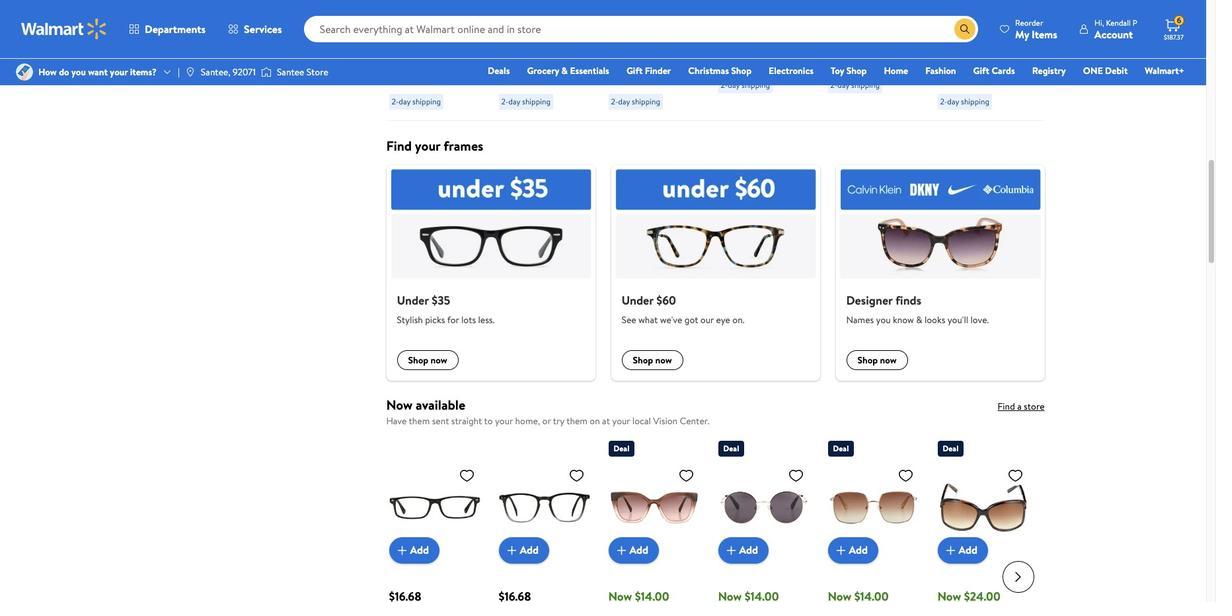 Task type: describe. For each thing, give the bounding box(es) containing it.
2- down toy
[[831, 79, 838, 91]]

6
[[1177, 15, 1181, 26]]

22-
[[431, 69, 446, 84]]

add button for oscar eyewear o1309wm 215 image
[[938, 537, 988, 564]]

walmart+ link
[[1139, 63, 1191, 78]]

toy
[[831, 64, 844, 77]]

shipping for prive revaux women's sunglasses, lifestyle, blue havana, 55-18-140
[[522, 96, 551, 107]]

we've
[[660, 313, 682, 327]]

harper & roe eyewear hr1004wm 200 image
[[608, 462, 700, 553]]

$35
[[432, 292, 450, 308]]

1 them from the left
[[409, 415, 430, 428]]

under $35 list item
[[378, 165, 603, 381]]

92071
[[233, 65, 256, 79]]

1 for prive revaux women's sunglasses, lifestyle, blue havana, 55-18-140
[[541, 75, 544, 86]]

product group containing prive revaux unisex sunglasses, the heat, silver grey, 52-22-140
[[389, 0, 480, 115]]

58-
[[608, 69, 624, 84]]

available
[[416, 396, 465, 414]]

know
[[893, 313, 914, 327]]

day for prive revaux unisex sunglasses, the floridian, gold, 58-17-140
[[618, 96, 630, 107]]

store
[[307, 65, 328, 79]]

hi, kendall p account
[[1095, 17, 1138, 41]]

unisex for floridian,
[[608, 40, 639, 55]]

love.
[[971, 313, 989, 327]]

heat,
[[408, 55, 433, 69]]

finds
[[896, 292, 922, 308]]

silver
[[436, 55, 461, 69]]

account
[[1095, 27, 1133, 41]]

prive revaux unisex sunglasses, the floridian, gold, 58-17-140
[[608, 26, 697, 84]]

add to cart image for harper & roe eyewear hr1004wm 200 image
[[614, 542, 630, 558]]

prive for prive revaux women's sunglasses, to collins, red, 52-20- 142
[[938, 26, 961, 40]]

shop inside "link"
[[731, 64, 752, 77]]

day inside prive revaux unisex sunglasses, neptune, blue havana, 56-17-140 2-day shipping
[[728, 79, 740, 91]]

add for the harper & roe eyewear hr3004wm 200 image the add button
[[849, 543, 868, 558]]

you'll
[[948, 313, 969, 327]]

add to favorites list, harper & roe eyewear hr3004wm 200 image
[[898, 467, 914, 484]]

toy shop link
[[825, 63, 873, 78]]

what
[[639, 313, 658, 327]]

a
[[1017, 400, 1022, 413]]

list containing under $35
[[378, 165, 1053, 381]]

m  plano blue light lens injection unisex frames, micah, black crystal gradient, 50.0 - 20.5 - 140, with case image
[[499, 462, 590, 553]]

1 1 from the left
[[431, 75, 434, 86]]

walmart+
[[1145, 64, 1185, 77]]

the for grey,
[[389, 55, 406, 69]]

try
[[553, 415, 565, 428]]

now available have them sent straight to your home, or try them on at your local vision center.
[[386, 396, 709, 428]]

52- inside prive revaux unisex sunglasses, the heat, silver grey, 52-22-140
[[416, 69, 431, 84]]

140 for prive revaux unisex sunglasses, neptune, blue havana, 56-17-140 2-day shipping
[[785, 69, 801, 84]]

add button for harper & roe eyewear hr1004wm 200 image
[[608, 537, 659, 564]]

center.
[[680, 415, 709, 428]]

essentials
[[570, 64, 609, 77]]

add to cart image for m  plano blue light lens injection mens frames, alex, black, 52.5 - 16.5 - 138, with case image
[[394, 542, 410, 558]]

p
[[1133, 17, 1138, 28]]

prive for prive revaux women's sunglasses, lifestyle, blue havana, 55-18-140
[[499, 26, 522, 40]]

items
[[1032, 27, 1058, 41]]

harper & roe eyewear hr3002wm 001 image
[[718, 462, 809, 553]]

designer finds names you know & looks you'll love.
[[846, 292, 989, 327]]

revaux for navigator,
[[854, 26, 887, 40]]

electronics link
[[763, 63, 820, 78]]

prive revaux men's sunglasses, the bruce 2.0, navigator, havana, 60-13-138
[[828, 26, 916, 99]]

your left frames
[[415, 137, 441, 155]]

one debit
[[1083, 64, 1128, 77]]

& inside designer finds names you know & looks you'll love.
[[916, 313, 923, 327]]

store
[[1024, 400, 1045, 413]]

registry
[[1032, 64, 1066, 77]]

shop for under $60
[[633, 354, 653, 367]]

floridian,
[[628, 55, 670, 69]]

the for 58-
[[608, 55, 625, 69]]

add button for harper & roe eyewear hr3002wm 001 image
[[718, 537, 769, 564]]

shipping for prive revaux unisex sunglasses, the floridian, gold, 58-17-140
[[632, 96, 660, 107]]

$39.00 for prive revaux unisex sunglasses, the floridian, gold, 58-17-140
[[608, 10, 635, 24]]

our
[[701, 313, 714, 327]]

1 for prive revaux women's sunglasses, to collins, red, 52-20- 142
[[980, 75, 983, 86]]

140 for prive revaux women's sunglasses, lifestyle, blue havana, 55-18-140
[[566, 84, 582, 99]]

find for find a store
[[998, 400, 1015, 413]]

20-
[[1012, 69, 1028, 84]]

christmas shop
[[688, 64, 752, 77]]

santee,
[[201, 65, 231, 79]]

revaux for 58-
[[634, 26, 667, 40]]

17- for floridian,
[[624, 69, 636, 84]]

sunglasses, for 58-
[[641, 40, 693, 55]]

your right to
[[495, 415, 513, 428]]

home
[[884, 64, 908, 77]]

electronics
[[769, 64, 814, 77]]

now for $60
[[656, 354, 672, 367]]

deal for oscar eyewear o1309wm 215 image
[[943, 443, 959, 454]]

straight
[[451, 415, 482, 428]]

prive revaux women's sunglasses, to collins, red, 52-20- 142
[[938, 26, 1028, 99]]

to
[[991, 55, 1002, 69]]

designer finds list item
[[828, 165, 1053, 381]]

2- for prive revaux unisex sunglasses, the floridian, gold, 58-17-140
[[611, 96, 618, 107]]

56-
[[757, 69, 772, 84]]

services button
[[217, 13, 293, 45]]

0 vertical spatial you
[[71, 65, 86, 79]]

gift cards link
[[967, 63, 1021, 78]]

frames
[[444, 137, 483, 155]]

deal for the harper & roe eyewear hr3004wm 200 image
[[833, 443, 849, 454]]

fashion link
[[920, 63, 962, 78]]

under $35 stylish picks for lots less.
[[397, 292, 495, 327]]

& inside 'link'
[[562, 64, 568, 77]]

your right want on the left top
[[110, 65, 128, 79]]

now for $35
[[431, 354, 447, 367]]

shop now for $35
[[408, 354, 447, 367]]

$39.00 for prive revaux unisex sunglasses, the heat, silver grey, 52-22-140
[[389, 10, 416, 24]]

picks
[[425, 313, 445, 327]]

revaux for 56-
[[744, 26, 777, 40]]

on.
[[733, 313, 745, 327]]

harper & roe eyewear hr3004wm 200 image
[[828, 462, 919, 553]]

find a store link
[[998, 400, 1045, 413]]

on
[[590, 415, 600, 428]]

sunglasses, for 55-
[[499, 55, 550, 69]]

revaux for 52-
[[964, 26, 996, 40]]

my
[[1015, 27, 1029, 41]]

one debit link
[[1077, 63, 1134, 78]]

142
[[938, 84, 953, 99]]

collins,
[[938, 69, 971, 84]]

prive revaux unisex sunglasses, neptune, blue havana, 56-17-140 2-day shipping
[[718, 26, 802, 91]]

prive for prive revaux unisex sunglasses, the heat, silver grey, 52-22-140
[[389, 26, 412, 40]]

add to favorites list, m  plano blue light lens injection unisex frames, micah, black crystal gradient, 50.0 - 20.5 - 140, with case image
[[569, 467, 585, 484]]

1 for prive revaux unisex sunglasses, the floridian, gold, 58-17-140
[[651, 75, 653, 86]]

add for the add button corresponding to m  plano blue light lens injection mens frames, alex, black, 52.5 - 16.5 - 138, with case image
[[410, 543, 429, 558]]

product group containing prive revaux unisex sunglasses, neptune, blue havana, 56-17-140
[[718, 0, 809, 115]]

$39.00 for prive revaux women's sunglasses, to collins, red, 52-20- 142
[[938, 10, 965, 24]]

2-day shipping for prive revaux unisex sunglasses, the heat, silver grey, 52-22-140
[[392, 96, 441, 107]]

$39.00 for prive revaux men's sunglasses, the bruce 2.0, navigator, havana, 60-13-138
[[828, 10, 855, 24]]

shop now for finds
[[858, 354, 897, 367]]

toy shop
[[831, 64, 867, 77]]

to
[[484, 415, 493, 428]]

grocery & essentials link
[[521, 63, 615, 78]]

60-
[[828, 84, 844, 99]]

product group containing prive revaux women's sunglasses, lifestyle, blue havana, 55-18-140
[[499, 0, 590, 115]]

$39.00 for prive revaux unisex sunglasses, neptune, blue havana, 56-17-140
[[718, 10, 745, 24]]

2 them from the left
[[567, 415, 588, 428]]

shipping inside prive revaux unisex sunglasses, neptune, blue havana, 56-17-140 2-day shipping
[[742, 79, 770, 91]]

men's
[[889, 26, 916, 40]]

product group containing prive revaux women's sunglasses, to collins, red, 52-20- 142
[[938, 0, 1029, 115]]

lots
[[461, 313, 476, 327]]

2.0,
[[857, 55, 874, 69]]

13-
[[844, 84, 857, 99]]

departments
[[145, 22, 206, 36]]

gift finder
[[627, 64, 671, 77]]

add to favorites list, m  plano blue light lens injection mens frames, alex, black, 52.5 - 16.5 - 138, with case image
[[459, 467, 475, 484]]

add for the add button associated with harper & roe eyewear hr3002wm 001 image
[[739, 543, 758, 558]]

want
[[88, 65, 108, 79]]

havana, inside prive revaux men's sunglasses, the bruce 2.0, navigator, havana, 60-13-138
[[878, 69, 914, 84]]

reorder
[[1015, 17, 1043, 28]]

gift for gift cards
[[973, 64, 990, 77]]

under for under $35
[[397, 292, 429, 308]]

the for navigator,
[[881, 40, 898, 55]]

product group containing prive revaux unisex sunglasses, the floridian, gold, 58-17-140
[[608, 0, 700, 115]]

cards
[[992, 64, 1015, 77]]



Task type: locate. For each thing, give the bounding box(es) containing it.
under inside under $35 stylish picks for lots less.
[[397, 292, 429, 308]]

138
[[857, 84, 872, 99]]

day down toy shop link
[[838, 79, 850, 91]]

2 add to cart image from the left
[[724, 542, 739, 558]]

0 horizontal spatial under
[[397, 292, 429, 308]]

18-
[[553, 84, 566, 99]]

3 prive from the left
[[608, 26, 632, 40]]

blue for 55-
[[543, 69, 563, 84]]

day down grey, at the left of page
[[399, 96, 411, 107]]

sunglasses, inside prive revaux women's sunglasses, lifestyle, blue havana, 55-18-140
[[499, 55, 550, 69]]

1 now from the left
[[431, 354, 447, 367]]

1 add to cart image from the left
[[394, 542, 410, 558]]

add to cart image
[[394, 542, 410, 558], [504, 542, 520, 558]]

3 $39.00 from the left
[[608, 10, 635, 24]]

shipping down 'gift finder' link
[[632, 96, 660, 107]]

0 horizontal spatial 52-
[[416, 69, 431, 84]]

Walmart Site-Wide search field
[[304, 16, 978, 42]]

Search search field
[[304, 16, 978, 42]]

fashion
[[926, 64, 956, 77]]

add for m  plano blue light lens injection unisex frames, micah, black crystal gradient, 50.0 - 20.5 - 140, with case image at the left of the page's the add button
[[520, 543, 539, 558]]

55-
[[537, 84, 553, 99]]

oscar eyewear o1309wm 215 image
[[938, 462, 1029, 553]]

2- for prive revaux women's sunglasses, lifestyle, blue havana, 55-18-140
[[501, 96, 509, 107]]

140 inside prive revaux unisex sunglasses, the heat, silver grey, 52-22-140
[[446, 69, 462, 84]]

2-day shipping down lifestyle,
[[501, 96, 551, 107]]

women's up lifestyle,
[[499, 40, 540, 55]]

6 add button from the left
[[938, 537, 988, 564]]

prive up floridian,
[[608, 26, 632, 40]]

under for under $60
[[622, 292, 654, 308]]

prive up 'neptune,'
[[718, 26, 742, 40]]

gift inside 'gift finder' link
[[627, 64, 643, 77]]

6 $39.00 from the left
[[938, 10, 965, 24]]

|
[[178, 65, 180, 79]]

0 horizontal spatial gift
[[627, 64, 643, 77]]

17- left finder
[[624, 69, 636, 84]]

add to cart image for the harper & roe eyewear hr3004wm 200 image
[[833, 542, 849, 558]]

havana, down deals
[[499, 84, 535, 99]]

1 gift from the left
[[627, 64, 643, 77]]

how
[[38, 65, 57, 79]]

4 1 from the left
[[980, 75, 983, 86]]

1 add from the left
[[410, 543, 429, 558]]

hi,
[[1095, 17, 1104, 28]]

shop now inside under $60 list item
[[633, 354, 672, 367]]

for
[[447, 313, 459, 327]]

them left on
[[567, 415, 588, 428]]

 image
[[16, 63, 33, 81], [261, 65, 272, 79], [185, 67, 196, 77]]

$187.37
[[1164, 32, 1184, 42]]

prive up "deals" link on the top of the page
[[499, 26, 522, 40]]

shop now down names
[[858, 354, 897, 367]]

prive inside prive revaux unisex sunglasses, the floridian, gold, 58-17-140
[[608, 26, 632, 40]]

revaux inside prive revaux men's sunglasses, the bruce 2.0, navigator, havana, 60-13-138
[[854, 26, 887, 40]]

1 horizontal spatial the
[[608, 55, 625, 69]]

grocery
[[527, 64, 559, 77]]

now inside under $60 list item
[[656, 354, 672, 367]]

shop now inside under $35 list item
[[408, 354, 447, 367]]

home,
[[515, 415, 540, 428]]

prive up fashion
[[938, 26, 961, 40]]

2 $39.00 from the left
[[499, 10, 526, 24]]

2- down christmas shop "link"
[[721, 79, 728, 91]]

search icon image
[[960, 24, 970, 34]]

1 horizontal spatial under
[[622, 292, 654, 308]]

 image for santee, 92071
[[185, 67, 196, 77]]

2- for prive revaux unisex sunglasses, the heat, silver grey, 52-22-140
[[392, 96, 399, 107]]

1 add to cart image from the left
[[614, 542, 630, 558]]

1 deal from the left
[[614, 443, 629, 454]]

2-day shipping for prive revaux women's sunglasses, lifestyle, blue havana, 55-18-140
[[501, 96, 551, 107]]

shop now
[[408, 354, 447, 367], [633, 354, 672, 367], [858, 354, 897, 367]]

add to cart image for oscar eyewear o1309wm 215 image
[[943, 542, 959, 558]]

0 horizontal spatial find
[[386, 137, 412, 155]]

red,
[[974, 69, 994, 84]]

1 horizontal spatial gift
[[973, 64, 990, 77]]

2-day shipping down toy shop
[[831, 79, 880, 91]]

0 horizontal spatial  image
[[16, 63, 33, 81]]

1 horizontal spatial now
[[656, 354, 672, 367]]

unisex up the christmas shop
[[718, 40, 749, 55]]

prive inside prive revaux unisex sunglasses, the heat, silver grey, 52-22-140
[[389, 26, 412, 40]]

17-
[[624, 69, 636, 84], [772, 69, 785, 84]]

shipping down 'neptune,'
[[742, 79, 770, 91]]

140 for prive revaux unisex sunglasses, the floridian, gold, 58-17-140
[[636, 69, 653, 84]]

4 add to cart image from the left
[[943, 542, 959, 558]]

$39.00 up search icon
[[938, 10, 965, 24]]

sunglasses, inside prive revaux men's sunglasses, the bruce 2.0, navigator, havana, 60-13-138
[[828, 40, 879, 55]]

under up stylish
[[397, 292, 429, 308]]

shipping
[[742, 79, 770, 91], [851, 79, 880, 91], [413, 96, 441, 107], [522, 96, 551, 107], [632, 96, 660, 107], [961, 96, 990, 107]]

6 prive from the left
[[938, 26, 961, 40]]

1 17- from the left
[[624, 69, 636, 84]]

5 revaux from the left
[[854, 26, 887, 40]]

0 horizontal spatial &
[[562, 64, 568, 77]]

shop
[[731, 64, 752, 77], [847, 64, 867, 77], [408, 354, 429, 367], [633, 354, 653, 367], [858, 354, 878, 367]]

1 under from the left
[[397, 292, 429, 308]]

$39.00 up bruce at right top
[[828, 10, 855, 24]]

3 deal from the left
[[833, 443, 849, 454]]

 image right |
[[185, 67, 196, 77]]

1 add button from the left
[[389, 537, 440, 564]]

2- down collins,
[[940, 96, 948, 107]]

christmas
[[688, 64, 729, 77]]

havana, left "56-"
[[718, 69, 754, 84]]

find
[[386, 137, 412, 155], [998, 400, 1015, 413]]

6 add from the left
[[959, 543, 978, 558]]

under $60 see what we've got our eye on.
[[622, 292, 745, 327]]

1 vertical spatial find
[[998, 400, 1015, 413]]

1 shop now from the left
[[408, 354, 447, 367]]

see
[[622, 313, 636, 327]]

1 horizontal spatial unisex
[[608, 40, 639, 55]]

deal
[[614, 443, 629, 454], [724, 443, 739, 454], [833, 443, 849, 454], [943, 443, 959, 454]]

under $60 list item
[[603, 165, 828, 381]]

$60
[[657, 292, 676, 308]]

prive revaux women's sunglasses, lifestyle, blue havana, 55-18-140
[[499, 26, 582, 99]]

&
[[562, 64, 568, 77], [916, 313, 923, 327]]

gift left to
[[973, 64, 990, 77]]

3 shop now from the left
[[858, 354, 897, 367]]

under inside under $60 see what we've got our eye on.
[[622, 292, 654, 308]]

santee, 92071
[[201, 65, 256, 79]]

revaux for grey,
[[415, 26, 448, 40]]

names
[[846, 313, 874, 327]]

you left know
[[876, 313, 891, 327]]

1 vertical spatial &
[[916, 313, 923, 327]]

1 horizontal spatial find
[[998, 400, 1015, 413]]

2 horizontal spatial now
[[880, 354, 897, 367]]

revaux up 'neptune,'
[[744, 26, 777, 40]]

shipping down 22-
[[413, 96, 441, 107]]

next slide for product carousel list image
[[1002, 561, 1034, 593]]

0 horizontal spatial you
[[71, 65, 86, 79]]

sunglasses, inside prive revaux unisex sunglasses, the floridian, gold, 58-17-140
[[641, 40, 693, 55]]

revaux up grocery
[[525, 26, 557, 40]]

looks
[[925, 313, 946, 327]]

52- inside prive revaux women's sunglasses, to collins, red, 52-20- 142
[[997, 69, 1012, 84]]

havana, right the 2.0,
[[878, 69, 914, 84]]

gift cards
[[973, 64, 1015, 77]]

prive inside prive revaux women's sunglasses, lifestyle, blue havana, 55-18-140
[[499, 26, 522, 40]]

now down know
[[880, 354, 897, 367]]

santee
[[277, 65, 304, 79]]

revaux up heat,
[[415, 26, 448, 40]]

revaux inside prive revaux unisex sunglasses, neptune, blue havana, 56-17-140 2-day shipping
[[744, 26, 777, 40]]

revaux inside prive revaux women's sunglasses, to collins, red, 52-20- 142
[[964, 26, 996, 40]]

you right do
[[71, 65, 86, 79]]

your right at at the bottom of the page
[[612, 415, 630, 428]]

prive inside prive revaux women's sunglasses, to collins, red, 52-20- 142
[[938, 26, 961, 40]]

revaux for 55-
[[525, 26, 557, 40]]

$39.00 up prive revaux unisex sunglasses, the heat, silver grey, 52-22-140 at the top of the page
[[389, 10, 416, 24]]

santee store
[[277, 65, 328, 79]]

4 deal from the left
[[943, 443, 959, 454]]

shop inside designer finds list item
[[858, 354, 878, 367]]

140 inside prive revaux unisex sunglasses, the floridian, gold, 58-17-140
[[636, 69, 653, 84]]

blue inside prive revaux women's sunglasses, lifestyle, blue havana, 55-18-140
[[543, 69, 563, 84]]

2- down lifestyle,
[[501, 96, 509, 107]]

day for prive revaux women's sunglasses, lifestyle, blue havana, 55-18-140
[[509, 96, 520, 107]]

0 vertical spatial find
[[386, 137, 412, 155]]

0 horizontal spatial the
[[389, 55, 406, 69]]

you inside designer finds names you know & looks you'll love.
[[876, 313, 891, 327]]

1 horizontal spatial 52-
[[997, 69, 1012, 84]]

shop for under $35
[[408, 354, 429, 367]]

2-day shipping for prive revaux women's sunglasses, to collins, red, 52-20- 142
[[940, 96, 990, 107]]

women's inside prive revaux women's sunglasses, lifestyle, blue havana, 55-18-140
[[499, 40, 540, 55]]

sunglasses, inside prive revaux women's sunglasses, to collins, red, 52-20- 142
[[938, 55, 989, 69]]

got
[[685, 313, 698, 327]]

sent
[[432, 415, 449, 428]]

unisex
[[389, 40, 419, 55], [608, 40, 639, 55], [718, 40, 749, 55]]

shop now inside designer finds list item
[[858, 354, 897, 367]]

2- inside prive revaux unisex sunglasses, neptune, blue havana, 56-17-140 2-day shipping
[[721, 79, 728, 91]]

1 $39.00 from the left
[[389, 10, 416, 24]]

2 17- from the left
[[772, 69, 785, 84]]

unisex up grey, at the left of page
[[389, 40, 419, 55]]

0 horizontal spatial now
[[431, 354, 447, 367]]

2 52- from the left
[[997, 69, 1012, 84]]

4 revaux from the left
[[744, 26, 777, 40]]

navigator,
[[828, 69, 875, 84]]

deals
[[488, 64, 510, 77]]

1 horizontal spatial women's
[[938, 40, 979, 55]]

prive for prive revaux unisex sunglasses, the floridian, gold, 58-17-140
[[608, 26, 632, 40]]

under
[[397, 292, 429, 308], [622, 292, 654, 308]]

1 horizontal spatial 17-
[[772, 69, 785, 84]]

your
[[110, 65, 128, 79], [415, 137, 441, 155], [495, 415, 513, 428], [612, 415, 630, 428]]

havana, for prive revaux unisex sunglasses, neptune, blue havana, 56-17-140 2-day shipping
[[718, 69, 754, 84]]

1 unisex from the left
[[389, 40, 419, 55]]

1 horizontal spatial &
[[916, 313, 923, 327]]

1 horizontal spatial them
[[567, 415, 588, 428]]

& left the looks
[[916, 313, 923, 327]]

3 now from the left
[[880, 354, 897, 367]]

prive for prive revaux men's sunglasses, the bruce 2.0, navigator, havana, 60-13-138
[[828, 26, 851, 40]]

1 horizontal spatial havana,
[[718, 69, 754, 84]]

unisex inside prive revaux unisex sunglasses, neptune, blue havana, 56-17-140 2-day shipping
[[718, 40, 749, 55]]

find a store
[[998, 400, 1045, 413]]

1 horizontal spatial add to cart image
[[504, 542, 520, 558]]

gift inside the gift cards link
[[973, 64, 990, 77]]

add
[[410, 543, 429, 558], [520, 543, 539, 558], [630, 543, 649, 558], [739, 543, 758, 558], [849, 543, 868, 558], [959, 543, 978, 558]]

3 revaux from the left
[[634, 26, 667, 40]]

2 gift from the left
[[973, 64, 990, 77]]

 image for santee store
[[261, 65, 272, 79]]

under up see
[[622, 292, 654, 308]]

revaux inside prive revaux women's sunglasses, lifestyle, blue havana, 55-18-140
[[525, 26, 557, 40]]

6 $187.37
[[1164, 15, 1184, 42]]

shop inside under $35 list item
[[408, 354, 429, 367]]

shipping down toy shop link
[[851, 79, 880, 91]]

have
[[386, 415, 407, 428]]

registry link
[[1026, 63, 1072, 78]]

2- down 58-
[[611, 96, 618, 107]]

0 horizontal spatial add to cart image
[[394, 542, 410, 558]]

less.
[[478, 313, 495, 327]]

4 prive from the left
[[718, 26, 742, 40]]

shop inside under $60 list item
[[633, 354, 653, 367]]

local
[[633, 415, 651, 428]]

2 horizontal spatial the
[[881, 40, 898, 55]]

2 1 from the left
[[541, 75, 544, 86]]

3 1 from the left
[[651, 75, 653, 86]]

now down we've
[[656, 354, 672, 367]]

women's for blue
[[499, 40, 540, 55]]

deals link
[[482, 63, 516, 78]]

sunglasses, inside prive revaux unisex sunglasses, the heat, silver grey, 52-22-140
[[422, 40, 473, 55]]

havana,
[[718, 69, 754, 84], [878, 69, 914, 84], [499, 84, 535, 99]]

prive inside prive revaux men's sunglasses, the bruce 2.0, navigator, havana, 60-13-138
[[828, 26, 851, 40]]

vision
[[653, 415, 678, 428]]

sunglasses, for navigator,
[[828, 40, 879, 55]]

3 unisex from the left
[[718, 40, 749, 55]]

prive
[[389, 26, 412, 40], [499, 26, 522, 40], [608, 26, 632, 40], [718, 26, 742, 40], [828, 26, 851, 40], [938, 26, 961, 40]]

now down picks
[[431, 354, 447, 367]]

prive up heat,
[[389, 26, 412, 40]]

bruce
[[828, 55, 855, 69]]

add to favorites list, harper & roe eyewear hr1004wm 200 image
[[679, 467, 694, 484]]

the inside prive revaux men's sunglasses, the bruce 2.0, navigator, havana, 60-13-138
[[881, 40, 898, 55]]

gold,
[[672, 55, 697, 69]]

them left sent
[[409, 415, 430, 428]]

0 horizontal spatial unisex
[[389, 40, 419, 55]]

add to favorites list, oscar eyewear o1309wm 215 image
[[1008, 467, 1024, 484]]

2 under from the left
[[622, 292, 654, 308]]

shipping for prive revaux women's sunglasses, to collins, red, 52-20- 142
[[961, 96, 990, 107]]

find left "a"
[[998, 400, 1015, 413]]

 image for how do you want your items?
[[16, 63, 33, 81]]

sunglasses, for 52-
[[938, 55, 989, 69]]

sunglasses, for grey,
[[422, 40, 473, 55]]

home link
[[878, 63, 914, 78]]

the
[[881, 40, 898, 55], [389, 55, 406, 69], [608, 55, 625, 69]]

deal for harper & roe eyewear hr1004wm 200 image
[[614, 443, 629, 454]]

2 revaux from the left
[[525, 26, 557, 40]]

1 52- from the left
[[416, 69, 431, 84]]

shipping left 18- at the left top of the page
[[522, 96, 551, 107]]

havana, for prive revaux women's sunglasses, lifestyle, blue havana, 55-18-140
[[499, 84, 535, 99]]

unisex up 58-
[[608, 40, 639, 55]]

add button for the harper & roe eyewear hr3004wm 200 image
[[828, 537, 879, 564]]

2 horizontal spatial havana,
[[878, 69, 914, 84]]

17- right 'neptune,'
[[772, 69, 785, 84]]

shipping for prive revaux unisex sunglasses, the heat, silver grey, 52-22-140
[[413, 96, 441, 107]]

1 horizontal spatial blue
[[763, 55, 783, 69]]

havana, inside prive revaux women's sunglasses, lifestyle, blue havana, 55-18-140
[[499, 84, 535, 99]]

$39.00 for prive revaux women's sunglasses, lifestyle, blue havana, 55-18-140
[[499, 10, 526, 24]]

 image left how
[[16, 63, 33, 81]]

eye
[[716, 313, 730, 327]]

0 horizontal spatial women's
[[499, 40, 540, 55]]

6 revaux from the left
[[964, 26, 996, 40]]

2 now from the left
[[656, 354, 672, 367]]

add button for m  plano blue light lens injection unisex frames, micah, black crystal gradient, 50.0 - 20.5 - 140, with case image at the left of the page
[[499, 537, 549, 564]]

unisex inside prive revaux unisex sunglasses, the floridian, gold, 58-17-140
[[608, 40, 639, 55]]

sunglasses, inside prive revaux unisex sunglasses, neptune, blue havana, 56-17-140 2-day shipping
[[751, 40, 802, 55]]

revaux up floridian,
[[634, 26, 667, 40]]

the left floridian,
[[608, 55, 625, 69]]

2-day shipping for prive revaux unisex sunglasses, the floridian, gold, 58-17-140
[[611, 96, 660, 107]]

gift finder link
[[621, 63, 677, 78]]

shop now down what
[[633, 354, 672, 367]]

now inside designer finds list item
[[880, 354, 897, 367]]

17- inside prive revaux unisex sunglasses, neptune, blue havana, 56-17-140 2-day shipping
[[772, 69, 785, 84]]

17- for blue
[[772, 69, 785, 84]]

2 add from the left
[[520, 543, 539, 558]]

debit
[[1105, 64, 1128, 77]]

1 revaux from the left
[[415, 26, 448, 40]]

sunglasses, for 56-
[[751, 40, 802, 55]]

the left heat,
[[389, 55, 406, 69]]

1 prive from the left
[[389, 26, 412, 40]]

you
[[71, 65, 86, 79], [876, 313, 891, 327]]

day for prive revaux women's sunglasses, to collins, red, 52-20- 142
[[947, 96, 959, 107]]

0 horizontal spatial them
[[409, 415, 430, 428]]

shop now down picks
[[408, 354, 447, 367]]

women's inside prive revaux women's sunglasses, to collins, red, 52-20- 142
[[938, 40, 979, 55]]

one
[[1083, 64, 1103, 77]]

product group containing prive revaux men's sunglasses, the bruce 2.0, navigator, havana, 60-13-138
[[828, 0, 919, 115]]

2 deal from the left
[[724, 443, 739, 454]]

the inside prive revaux unisex sunglasses, the floridian, gold, 58-17-140
[[608, 55, 625, 69]]

find your frames
[[386, 137, 483, 155]]

stylish
[[397, 313, 423, 327]]

1 women's from the left
[[499, 40, 540, 55]]

add to cart image
[[614, 542, 630, 558], [724, 542, 739, 558], [833, 542, 849, 558], [943, 542, 959, 558]]

deal for harper & roe eyewear hr3002wm 001 image
[[724, 443, 739, 454]]

2-day shipping down 58-
[[611, 96, 660, 107]]

now
[[431, 354, 447, 367], [656, 354, 672, 367], [880, 354, 897, 367]]

prive inside prive revaux unisex sunglasses, neptune, blue havana, 56-17-140 2-day shipping
[[718, 26, 742, 40]]

day down christmas shop "link"
[[728, 79, 740, 91]]

2 unisex from the left
[[608, 40, 639, 55]]

unisex inside prive revaux unisex sunglasses, the heat, silver grey, 52-22-140
[[389, 40, 419, 55]]

day down collins,
[[947, 96, 959, 107]]

prive for prive revaux unisex sunglasses, neptune, blue havana, 56-17-140 2-day shipping
[[718, 26, 742, 40]]

find left frames
[[386, 137, 412, 155]]

 image right 92071
[[261, 65, 272, 79]]

unisex for blue
[[718, 40, 749, 55]]

140 inside prive revaux women's sunglasses, lifestyle, blue havana, 55-18-140
[[566, 84, 582, 99]]

2 add button from the left
[[499, 537, 549, 564]]

product group
[[389, 0, 480, 115], [499, 0, 590, 115], [608, 0, 700, 115], [718, 0, 809, 115], [828, 0, 919, 115], [938, 0, 1029, 115], [389, 435, 480, 602], [499, 435, 590, 602], [608, 435, 700, 602], [718, 435, 809, 602], [828, 435, 919, 602], [938, 435, 1029, 602]]

2 horizontal spatial unisex
[[718, 40, 749, 55]]

or
[[542, 415, 551, 428]]

m  plano blue light lens injection mens frames, alex, black, 52.5 - 16.5 - 138, with case image
[[389, 462, 480, 553]]

3 add button from the left
[[608, 537, 659, 564]]

day down lifestyle,
[[509, 96, 520, 107]]

2-day shipping down collins,
[[940, 96, 990, 107]]

grocery & essentials
[[527, 64, 609, 77]]

$39.00 up prive revaux women's sunglasses, lifestyle, blue havana, 55-18-140
[[499, 10, 526, 24]]

revaux up the 2.0,
[[854, 26, 887, 40]]

2- for prive revaux women's sunglasses, to collins, red, 52-20- 142
[[940, 96, 948, 107]]

revaux inside prive revaux unisex sunglasses, the heat, silver grey, 52-22-140
[[415, 26, 448, 40]]

$39.00 up prive revaux unisex sunglasses, the floridian, gold, 58-17-140
[[608, 10, 635, 24]]

4 add from the left
[[739, 543, 758, 558]]

revaux inside prive revaux unisex sunglasses, the floridian, gold, 58-17-140
[[634, 26, 667, 40]]

revaux
[[415, 26, 448, 40], [525, 26, 557, 40], [634, 26, 667, 40], [744, 26, 777, 40], [854, 26, 887, 40], [964, 26, 996, 40]]

2 horizontal spatial shop now
[[858, 354, 897, 367]]

5 add from the left
[[849, 543, 868, 558]]

$39.00 up 'neptune,'
[[718, 10, 745, 24]]

women's
[[499, 40, 540, 55], [938, 40, 979, 55]]

designer
[[846, 292, 893, 308]]

1 horizontal spatial you
[[876, 313, 891, 327]]

the inside prive revaux unisex sunglasses, the heat, silver grey, 52-22-140
[[389, 55, 406, 69]]

blue inside prive revaux unisex sunglasses, neptune, blue havana, 56-17-140 2-day shipping
[[763, 55, 783, 69]]

walmart image
[[21, 19, 107, 40]]

add button for m  plano blue light lens injection mens frames, alex, black, 52.5 - 16.5 - 138, with case image
[[389, 537, 440, 564]]

0 horizontal spatial 17-
[[624, 69, 636, 84]]

add to cart image for harper & roe eyewear hr3002wm 001 image
[[724, 542, 739, 558]]

2 add to cart image from the left
[[504, 542, 520, 558]]

women's for collins,
[[938, 40, 979, 55]]

women's down search icon
[[938, 40, 979, 55]]

4 $39.00 from the left
[[718, 10, 745, 24]]

add to cart image for m  plano blue light lens injection unisex frames, micah, black crystal gradient, 50.0 - 20.5 - 140, with case image at the left of the page
[[504, 542, 520, 558]]

day down 58-
[[618, 96, 630, 107]]

52-
[[416, 69, 431, 84], [997, 69, 1012, 84]]

blue for 56-
[[763, 55, 783, 69]]

5 $39.00 from the left
[[828, 10, 855, 24]]

grey,
[[389, 69, 414, 84]]

2 horizontal spatial  image
[[261, 65, 272, 79]]

find for find your frames
[[386, 137, 412, 155]]

1 vertical spatial you
[[876, 313, 891, 327]]

2 prive from the left
[[499, 26, 522, 40]]

reorder my items
[[1015, 17, 1058, 41]]

0 horizontal spatial havana,
[[499, 84, 535, 99]]

17- inside prive revaux unisex sunglasses, the floridian, gold, 58-17-140
[[624, 69, 636, 84]]

finder
[[645, 64, 671, 77]]

2 shop now from the left
[[633, 354, 672, 367]]

5 prive from the left
[[828, 26, 851, 40]]

revaux up to
[[964, 26, 996, 40]]

& up 18- at the left top of the page
[[562, 64, 568, 77]]

unisex for heat,
[[389, 40, 419, 55]]

the up the home link
[[881, 40, 898, 55]]

how do you want your items?
[[38, 65, 157, 79]]

neptune,
[[718, 55, 761, 69]]

now inside under $35 list item
[[431, 354, 447, 367]]

1 horizontal spatial shop now
[[633, 354, 672, 367]]

shop now for $60
[[633, 354, 672, 367]]

140 inside prive revaux unisex sunglasses, neptune, blue havana, 56-17-140 2-day shipping
[[785, 69, 801, 84]]

1 horizontal spatial  image
[[185, 67, 196, 77]]

5 add button from the left
[[828, 537, 879, 564]]

gift for gift finder
[[627, 64, 643, 77]]

add for the add button related to harper & roe eyewear hr1004wm 200 image
[[630, 543, 649, 558]]

4 add button from the left
[[718, 537, 769, 564]]

3 add from the left
[[630, 543, 649, 558]]

0 vertical spatial &
[[562, 64, 568, 77]]

gift right 58-
[[627, 64, 643, 77]]

2 women's from the left
[[938, 40, 979, 55]]

0 horizontal spatial shop now
[[408, 354, 447, 367]]

add for the add button related to oscar eyewear o1309wm 215 image
[[959, 543, 978, 558]]

now for finds
[[880, 354, 897, 367]]

2- down grey, at the left of page
[[392, 96, 399, 107]]

day for prive revaux unisex sunglasses, the heat, silver grey, 52-22-140
[[399, 96, 411, 107]]

havana, inside prive revaux unisex sunglasses, neptune, blue havana, 56-17-140 2-day shipping
[[718, 69, 754, 84]]

list
[[378, 165, 1053, 381]]

add to favorites list, harper & roe eyewear hr3002wm 001 image
[[788, 467, 804, 484]]

add button
[[389, 537, 440, 564], [499, 537, 549, 564], [608, 537, 659, 564], [718, 537, 769, 564], [828, 537, 879, 564], [938, 537, 988, 564]]

shipping down red,
[[961, 96, 990, 107]]

prive up bruce at right top
[[828, 26, 851, 40]]

3 add to cart image from the left
[[833, 542, 849, 558]]

shop for designer finds
[[858, 354, 878, 367]]

2-day shipping down grey, at the left of page
[[392, 96, 441, 107]]

0 horizontal spatial blue
[[543, 69, 563, 84]]



Task type: vqa. For each thing, say whether or not it's contained in the screenshot.
Add to Favorites list, M  Plano Blue Light Lens Injection Mens Frames, Alex, Black, 52.5 - 16.5 - 138, with Case icon
yes



